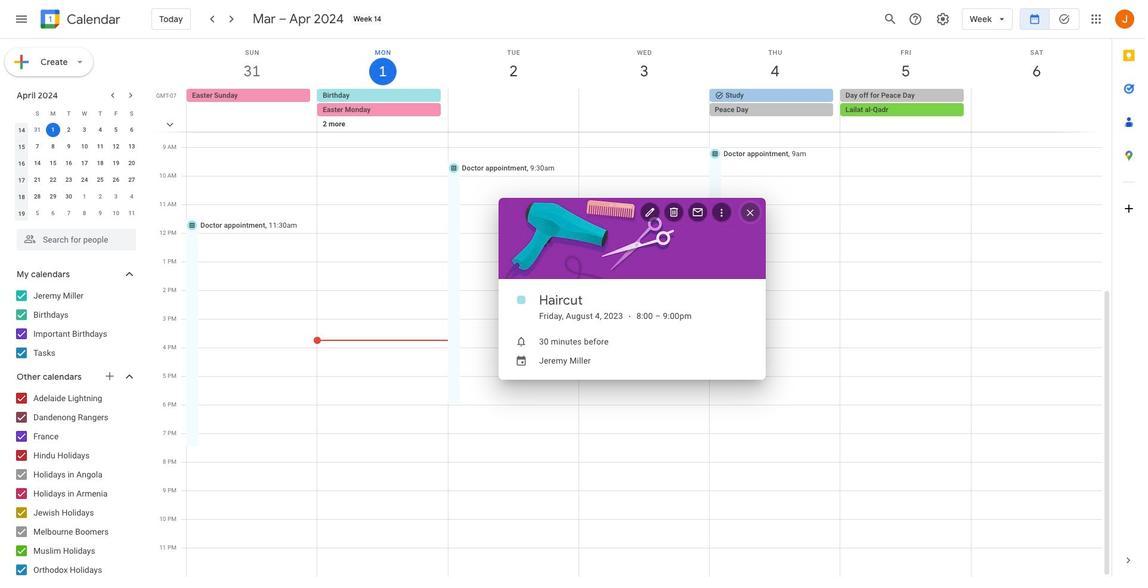 Task type: vqa. For each thing, say whether or not it's contained in the screenshot.
The 30 element
yes



Task type: describe. For each thing, give the bounding box(es) containing it.
may 9 element
[[93, 206, 107, 221]]

may 10 element
[[109, 206, 123, 221]]

18 element
[[93, 156, 107, 171]]

may 8 element
[[77, 206, 92, 221]]

14 element
[[30, 156, 44, 171]]

3 element
[[77, 123, 92, 137]]

1 horizontal spatial heading
[[539, 292, 583, 309]]

9 element
[[62, 140, 76, 154]]

15 element
[[46, 156, 60, 171]]

10 element
[[77, 140, 92, 154]]

28 element
[[30, 190, 44, 204]]

column header inside april 2024 grid
[[14, 105, 29, 122]]

cell inside row group
[[45, 122, 61, 138]]

may 6 element
[[46, 206, 60, 221]]

5 element
[[109, 123, 123, 137]]

1, today element
[[46, 123, 60, 137]]

may 5 element
[[30, 206, 44, 221]]

23 element
[[62, 173, 76, 187]]

24 element
[[77, 173, 92, 187]]

8 element
[[46, 140, 60, 154]]

april 2024 grid
[[11, 105, 140, 222]]

26 element
[[109, 173, 123, 187]]

row group inside april 2024 grid
[[14, 122, 140, 222]]

settings menu image
[[936, 12, 950, 26]]

other calendars list
[[2, 389, 148, 577]]

25 element
[[93, 173, 107, 187]]

delete event image
[[668, 206, 680, 218]]

27 element
[[125, 173, 139, 187]]

may 3 element
[[109, 190, 123, 204]]

30 element
[[62, 190, 76, 204]]

19 element
[[109, 156, 123, 171]]

may 11 element
[[125, 206, 139, 221]]

12 element
[[109, 140, 123, 154]]



Task type: locate. For each thing, give the bounding box(es) containing it.
row
[[181, 89, 1112, 146], [14, 105, 140, 122], [14, 122, 140, 138], [14, 138, 140, 155], [14, 155, 140, 172], [14, 172, 140, 189], [14, 189, 140, 205], [14, 205, 140, 222]]

grid
[[153, 39, 1112, 577]]

0 horizontal spatial heading
[[64, 12, 120, 27]]

heading
[[64, 12, 120, 27], [539, 292, 583, 309]]

may 1 element
[[77, 190, 92, 204]]

20 element
[[125, 156, 139, 171]]

heading inside calendar "element"
[[64, 12, 120, 27]]

None search field
[[0, 224, 148, 251]]

16 element
[[62, 156, 76, 171]]

may 2 element
[[93, 190, 107, 204]]

22 element
[[46, 173, 60, 187]]

Search for people text field
[[24, 229, 129, 251]]

column header
[[14, 105, 29, 122]]

my calendars list
[[2, 286, 148, 363]]

0 vertical spatial heading
[[64, 12, 120, 27]]

21 element
[[30, 173, 44, 187]]

2 element
[[62, 123, 76, 137]]

calendar element
[[38, 7, 120, 33]]

11 element
[[93, 140, 107, 154]]

1 vertical spatial heading
[[539, 292, 583, 309]]

17 element
[[77, 156, 92, 171]]

7 element
[[30, 140, 44, 154]]

may 7 element
[[62, 206, 76, 221]]

4 element
[[93, 123, 107, 137]]

cell
[[317, 89, 448, 146], [448, 89, 579, 146], [579, 89, 710, 146], [710, 89, 840, 146], [840, 89, 971, 146], [971, 89, 1102, 146], [45, 122, 61, 138]]

13 element
[[125, 140, 139, 154]]

may 4 element
[[125, 190, 139, 204]]

add other calendars image
[[104, 370, 116, 382]]

29 element
[[46, 190, 60, 204]]

row group
[[14, 122, 140, 222]]

march 31 element
[[30, 123, 44, 137]]

6 element
[[125, 123, 139, 137]]

tab list
[[1113, 39, 1145, 544]]

email event details image
[[692, 206, 704, 218]]

main drawer image
[[14, 12, 29, 26]]



